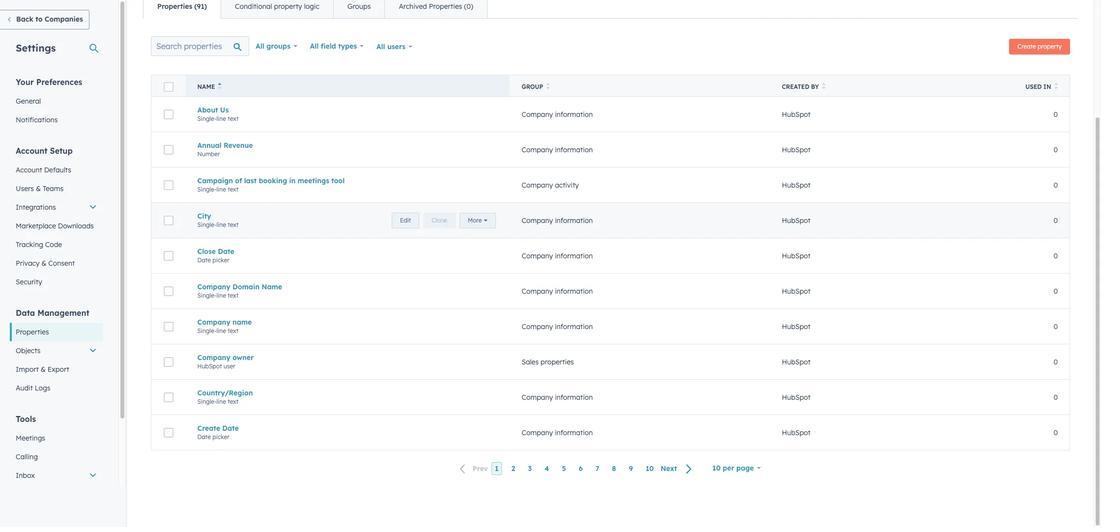 Task type: vqa. For each thing, say whether or not it's contained in the screenshot.
at
no



Task type: locate. For each thing, give the bounding box(es) containing it.
archived
[[399, 2, 427, 11]]

data management
[[16, 308, 89, 318]]

text inside the country/region single-line text
[[228, 398, 239, 405]]

logic
[[304, 2, 319, 11]]

conditional
[[235, 2, 272, 11]]

all users button
[[370, 36, 419, 57]]

0 vertical spatial create
[[1018, 43, 1036, 50]]

us
[[220, 105, 229, 114]]

single- down "city"
[[197, 221, 216, 228]]

hubspot for annual revenue
[[782, 145, 811, 154]]

tools element
[[10, 414, 103, 527]]

press to sort. image right group
[[546, 83, 550, 89]]

all inside popup button
[[376, 42, 385, 51]]

all
[[256, 42, 264, 51], [310, 42, 319, 51], [376, 42, 385, 51]]

city single-line text
[[197, 212, 239, 228]]

company owner button
[[197, 353, 498, 362]]

user
[[224, 363, 235, 370]]

2 horizontal spatial all
[[376, 42, 385, 51]]

properties for properties
[[16, 328, 49, 337]]

4 information from the top
[[555, 251, 593, 260]]

properties left (91)
[[157, 2, 192, 11]]

5 0 from the top
[[1054, 251, 1058, 260]]

audit logs
[[16, 384, 50, 393]]

picker inside close date date picker
[[213, 256, 229, 264]]

10
[[712, 464, 721, 473], [646, 465, 654, 473]]

all field types button
[[304, 36, 370, 56]]

press to sort. element right the in
[[1054, 83, 1058, 91]]

single- up company owner hubspot user
[[197, 327, 216, 334]]

picker for close
[[213, 256, 229, 264]]

line down campaign
[[216, 186, 226, 193]]

1 single- from the top
[[197, 115, 216, 122]]

2 press to sort. image from the left
[[822, 83, 826, 89]]

press to sort. element inside used in button
[[1054, 83, 1058, 91]]

company inside company owner hubspot user
[[197, 353, 230, 362]]

line up close date date picker
[[216, 221, 226, 228]]

& inside data management element
[[41, 365, 46, 374]]

2 single- from the top
[[197, 186, 216, 193]]

2 picker from the top
[[213, 433, 229, 441]]

3 company information from the top
[[522, 216, 593, 225]]

6 line from the top
[[216, 398, 226, 405]]

company information for company name
[[522, 322, 593, 331]]

account
[[16, 146, 47, 156], [16, 166, 42, 174]]

tracking code link
[[10, 235, 103, 254]]

1 vertical spatial &
[[41, 259, 46, 268]]

0
[[1054, 110, 1058, 119], [1054, 145, 1058, 154], [1054, 181, 1058, 189], [1054, 216, 1058, 225], [1054, 251, 1058, 260], [1054, 287, 1058, 296], [1054, 322, 1058, 331], [1054, 358, 1058, 366], [1054, 393, 1058, 402], [1054, 428, 1058, 437]]

press to sort. element right by
[[822, 83, 826, 91]]

5 line from the top
[[216, 327, 226, 334]]

line up company name single-line text
[[216, 292, 226, 299]]

name right domain
[[262, 282, 282, 291]]

create down the country/region single-line text
[[197, 424, 220, 433]]

1 press to sort. image from the left
[[546, 83, 550, 89]]

0 horizontal spatial properties
[[16, 328, 49, 337]]

2 0 from the top
[[1054, 145, 1058, 154]]

9 0 from the top
[[1054, 393, 1058, 402]]

single- down country/region at the bottom left of the page
[[197, 398, 216, 405]]

8 information from the top
[[555, 428, 593, 437]]

company information for close date
[[522, 251, 593, 260]]

10 button
[[642, 463, 657, 475]]

information for about us
[[555, 110, 593, 119]]

10 right 9 button
[[646, 465, 654, 473]]

text inside company name single-line text
[[228, 327, 239, 334]]

line up company owner hubspot user
[[216, 327, 226, 334]]

property left the logic
[[274, 2, 302, 11]]

text down us
[[228, 115, 239, 122]]

0 for company domain name
[[1054, 287, 1058, 296]]

back
[[16, 15, 33, 24]]

8 button
[[609, 463, 620, 475]]

settings
[[16, 42, 56, 54]]

1 company information from the top
[[522, 110, 593, 119]]

1 picker from the top
[[213, 256, 229, 264]]

all for all groups
[[256, 42, 264, 51]]

0 horizontal spatial press to sort. element
[[546, 83, 550, 91]]

ascending sort. press to sort descending. image
[[218, 83, 222, 89]]

0 vertical spatial name
[[197, 83, 215, 90]]

2 line from the top
[[216, 186, 226, 193]]

1 0 from the top
[[1054, 110, 1058, 119]]

text down country/region at the bottom left of the page
[[228, 398, 239, 405]]

7 company information from the top
[[522, 393, 593, 402]]

7 0 from the top
[[1054, 322, 1058, 331]]

4 text from the top
[[228, 292, 239, 299]]

property inside "button"
[[1038, 43, 1062, 50]]

3 line from the top
[[216, 221, 226, 228]]

property
[[274, 2, 302, 11], [1038, 43, 1062, 50]]

0 horizontal spatial all
[[256, 42, 264, 51]]

1 vertical spatial name
[[262, 282, 282, 291]]

text up close date date picker
[[228, 221, 239, 228]]

8
[[612, 465, 616, 473]]

single- inside company name single-line text
[[197, 327, 216, 334]]

6 information from the top
[[555, 322, 593, 331]]

property up press to sort. icon at top
[[1038, 43, 1062, 50]]

users & teams link
[[10, 179, 103, 198]]

all left groups
[[256, 42, 264, 51]]

hubspot for country/region
[[782, 393, 811, 402]]

country/region button
[[197, 389, 498, 397]]

press to sort. image
[[546, 83, 550, 89], [822, 83, 826, 89]]

3 text from the top
[[228, 221, 239, 228]]

1 line from the top
[[216, 115, 226, 122]]

text down name
[[228, 327, 239, 334]]

all for all field types
[[310, 42, 319, 51]]

1 vertical spatial account
[[16, 166, 42, 174]]

users
[[387, 42, 405, 51]]

6
[[579, 465, 583, 473]]

more
[[468, 217, 482, 224]]

country/region single-line text
[[197, 389, 253, 405]]

single- inside "city single-line text"
[[197, 221, 216, 228]]

tab panel
[[143, 18, 1078, 486]]

company information for company domain name
[[522, 287, 593, 296]]

5 button
[[558, 463, 569, 475]]

name inside company domain name single-line text
[[262, 282, 282, 291]]

sales
[[522, 358, 539, 366]]

3 press to sort. element from the left
[[1054, 83, 1058, 91]]

1 information from the top
[[555, 110, 593, 119]]

line down country/region at the bottom left of the page
[[216, 398, 226, 405]]

2 text from the top
[[228, 186, 239, 193]]

picker down the country/region single-line text
[[213, 433, 229, 441]]

properties left (0)
[[429, 2, 462, 11]]

campaign
[[197, 176, 233, 185]]

press to sort. element for group
[[546, 83, 550, 91]]

country/region
[[197, 389, 253, 397]]

properties link
[[10, 323, 103, 342]]

6 company information from the top
[[522, 322, 593, 331]]

create inside create property "button"
[[1018, 43, 1036, 50]]

2 horizontal spatial press to sort. element
[[1054, 83, 1058, 91]]

tab list
[[143, 0, 487, 19]]

5 information from the top
[[555, 287, 593, 296]]

single- down campaign
[[197, 186, 216, 193]]

account for account setup
[[16, 146, 47, 156]]

field
[[321, 42, 336, 51]]

& right privacy
[[41, 259, 46, 268]]

group button
[[510, 75, 770, 97]]

created by button
[[770, 75, 1011, 97]]

1 horizontal spatial properties
[[157, 2, 192, 11]]

information for country/region
[[555, 393, 593, 402]]

1 horizontal spatial press to sort. image
[[822, 83, 826, 89]]

0 for country/region
[[1054, 393, 1058, 402]]

10 inside button
[[646, 465, 654, 473]]

10 per page
[[712, 464, 754, 473]]

information
[[555, 110, 593, 119], [555, 145, 593, 154], [555, 216, 593, 225], [555, 251, 593, 260], [555, 287, 593, 296], [555, 322, 593, 331], [555, 393, 593, 402], [555, 428, 593, 437]]

annual revenue button
[[197, 141, 498, 150]]

hubspot for close date
[[782, 251, 811, 260]]

company
[[522, 110, 553, 119], [522, 145, 553, 154], [522, 181, 553, 189], [522, 216, 553, 225], [522, 251, 553, 260], [197, 282, 230, 291], [522, 287, 553, 296], [197, 318, 230, 327], [522, 322, 553, 331], [197, 353, 230, 362], [522, 393, 553, 402], [522, 428, 553, 437]]

all left field
[[310, 42, 319, 51]]

company domain name button
[[197, 282, 498, 291]]

all field types
[[310, 42, 357, 51]]

press to sort. image inside group button
[[546, 83, 550, 89]]

0 for close date
[[1054, 251, 1058, 260]]

information for annual revenue
[[555, 145, 593, 154]]

1 horizontal spatial all
[[310, 42, 319, 51]]

picker inside create date date picker
[[213, 433, 229, 441]]

single- down about
[[197, 115, 216, 122]]

4 line from the top
[[216, 292, 226, 299]]

4 0 from the top
[[1054, 216, 1058, 225]]

10 inside "popup button"
[[712, 464, 721, 473]]

5 company information from the top
[[522, 287, 593, 296]]

5 single- from the top
[[197, 327, 216, 334]]

1 horizontal spatial name
[[262, 282, 282, 291]]

all left users
[[376, 42, 385, 51]]

audit logs link
[[10, 379, 103, 398]]

company domain name single-line text
[[197, 282, 282, 299]]

8 company information from the top
[[522, 428, 593, 437]]

company information
[[522, 110, 593, 119], [522, 145, 593, 154], [522, 216, 593, 225], [522, 251, 593, 260], [522, 287, 593, 296], [522, 322, 593, 331], [522, 393, 593, 402], [522, 428, 593, 437]]

7 information from the top
[[555, 393, 593, 402]]

8 0 from the top
[[1054, 358, 1058, 366]]

name left ascending sort. press to sort descending. element
[[197, 83, 215, 90]]

1 horizontal spatial create
[[1018, 43, 1036, 50]]

0 vertical spatial picker
[[213, 256, 229, 264]]

& right users
[[36, 184, 41, 193]]

create inside create date date picker
[[197, 424, 220, 433]]

press to sort. element right group
[[546, 83, 550, 91]]

& left export
[[41, 365, 46, 374]]

1 horizontal spatial press to sort. element
[[822, 83, 826, 91]]

2 press to sort. element from the left
[[822, 83, 826, 91]]

hubspot for company name
[[782, 322, 811, 331]]

press to sort. element
[[546, 83, 550, 91], [822, 83, 826, 91], [1054, 83, 1058, 91]]

2 vertical spatial &
[[41, 365, 46, 374]]

conditional property logic link
[[221, 0, 333, 18]]

domain
[[232, 282, 259, 291]]

4 single- from the top
[[197, 292, 216, 299]]

6 single- from the top
[[197, 398, 216, 405]]

privacy & consent
[[16, 259, 75, 268]]

1 press to sort. element from the left
[[546, 83, 550, 91]]

7 button
[[592, 463, 603, 475]]

2 horizontal spatial properties
[[429, 2, 462, 11]]

properties inside data management element
[[16, 328, 49, 337]]

hubspot for campaign of last booking in meetings tool
[[782, 181, 811, 189]]

create for property
[[1018, 43, 1036, 50]]

line inside company domain name single-line text
[[216, 292, 226, 299]]

& for export
[[41, 365, 46, 374]]

press to sort. image inside created by button
[[822, 83, 826, 89]]

revenue
[[224, 141, 253, 150]]

2 account from the top
[[16, 166, 42, 174]]

3 single- from the top
[[197, 221, 216, 228]]

company information for create date
[[522, 428, 593, 437]]

press to sort. image
[[1054, 83, 1058, 89]]

text inside about us single-line text
[[228, 115, 239, 122]]

4
[[545, 465, 549, 473]]

picker for create
[[213, 433, 229, 441]]

groups link
[[333, 0, 385, 18]]

used in
[[1026, 83, 1051, 90]]

2 information from the top
[[555, 145, 593, 154]]

0 horizontal spatial name
[[197, 83, 215, 90]]

0 vertical spatial property
[[274, 2, 302, 11]]

Search search field
[[151, 36, 249, 56]]

account up users
[[16, 166, 42, 174]]

information for close date
[[555, 251, 593, 260]]

all users
[[376, 42, 405, 51]]

0 vertical spatial &
[[36, 184, 41, 193]]

create up used
[[1018, 43, 1036, 50]]

used in button
[[1011, 75, 1070, 97]]

account setup
[[16, 146, 73, 156]]

0 horizontal spatial create
[[197, 424, 220, 433]]

5
[[562, 465, 566, 473]]

press to sort. element for used in
[[1054, 83, 1058, 91]]

10 0 from the top
[[1054, 428, 1058, 437]]

1 horizontal spatial property
[[1038, 43, 1062, 50]]

users
[[16, 184, 34, 193]]

security link
[[10, 273, 103, 291]]

hubspot inside company owner hubspot user
[[197, 363, 222, 370]]

code
[[45, 240, 62, 249]]

10 left per
[[712, 464, 721, 473]]

text down of
[[228, 186, 239, 193]]

1 text from the top
[[228, 115, 239, 122]]

text down domain
[[228, 292, 239, 299]]

3 0 from the top
[[1054, 181, 1058, 189]]

1 vertical spatial picker
[[213, 433, 229, 441]]

3 button
[[525, 463, 535, 475]]

prev
[[473, 465, 488, 474]]

0 vertical spatial account
[[16, 146, 47, 156]]

10 per page button
[[706, 459, 767, 478]]

0 horizontal spatial press to sort. image
[[546, 83, 550, 89]]

your
[[16, 77, 34, 87]]

your preferences element
[[10, 77, 103, 129]]

press to sort. image right by
[[822, 83, 826, 89]]

about us button
[[197, 105, 498, 114]]

booking
[[259, 176, 287, 185]]

line inside the country/region single-line text
[[216, 398, 226, 405]]

press to sort. element inside created by button
[[822, 83, 826, 91]]

properties up objects
[[16, 328, 49, 337]]

tracking code
[[16, 240, 62, 249]]

6 0 from the top
[[1054, 287, 1058, 296]]

1 account from the top
[[16, 146, 47, 156]]

single- up company name single-line text
[[197, 292, 216, 299]]

5 text from the top
[[228, 327, 239, 334]]

account up account defaults
[[16, 146, 47, 156]]

4 company information from the top
[[522, 251, 593, 260]]

text inside campaign of last booking in meetings tool single-line text
[[228, 186, 239, 193]]

press to sort. element inside group button
[[546, 83, 550, 91]]

picker down close
[[213, 256, 229, 264]]

3 information from the top
[[555, 216, 593, 225]]

company inside company name single-line text
[[197, 318, 230, 327]]

back to companies
[[16, 15, 83, 24]]

1 vertical spatial property
[[1038, 43, 1062, 50]]

single- inside company domain name single-line text
[[197, 292, 216, 299]]

2 company information from the top
[[522, 145, 593, 154]]

1 vertical spatial create
[[197, 424, 220, 433]]

0 horizontal spatial property
[[274, 2, 302, 11]]

1 horizontal spatial 10
[[712, 464, 721, 473]]

property inside tab list
[[274, 2, 302, 11]]

line down us
[[216, 115, 226, 122]]

properties inside "link"
[[157, 2, 192, 11]]

campaign of last booking in meetings tool single-line text
[[197, 176, 345, 193]]

6 text from the top
[[228, 398, 239, 405]]

all groups button
[[249, 36, 304, 56]]

name
[[197, 83, 215, 90], [262, 282, 282, 291]]

0 horizontal spatial 10
[[646, 465, 654, 473]]



Task type: describe. For each thing, give the bounding box(es) containing it.
archived properties (0)
[[399, 2, 473, 11]]

single- inside about us single-line text
[[197, 115, 216, 122]]

annual revenue number
[[197, 141, 253, 158]]

marketplace
[[16, 222, 56, 231]]

import & export
[[16, 365, 69, 374]]

company information for country/region
[[522, 393, 593, 402]]

properties for properties (91)
[[157, 2, 192, 11]]

line inside campaign of last booking in meetings tool single-line text
[[216, 186, 226, 193]]

import
[[16, 365, 39, 374]]

close
[[197, 247, 216, 256]]

all groups
[[256, 42, 290, 51]]

account for account defaults
[[16, 166, 42, 174]]

groups
[[266, 42, 290, 51]]

company activity
[[522, 181, 579, 189]]

integrations button
[[10, 198, 103, 217]]

campaign of last booking in meetings tool button
[[197, 176, 498, 185]]

owner
[[232, 353, 254, 362]]

text inside "city single-line text"
[[228, 221, 239, 228]]

account setup element
[[10, 145, 103, 291]]

management
[[37, 308, 89, 318]]

group
[[522, 83, 543, 90]]

property for conditional
[[274, 2, 302, 11]]

more button
[[459, 213, 496, 228]]

edit button
[[392, 213, 419, 228]]

tool
[[331, 176, 345, 185]]

& for teams
[[36, 184, 41, 193]]

audit
[[16, 384, 33, 393]]

prev button
[[454, 463, 491, 476]]

activity
[[555, 181, 579, 189]]

10 for 10
[[646, 465, 654, 473]]

press to sort. image for group
[[546, 83, 550, 89]]

0 for annual revenue
[[1054, 145, 1058, 154]]

objects button
[[10, 342, 103, 360]]

0 for about us
[[1054, 110, 1058, 119]]

tab list containing properties (91)
[[143, 0, 487, 19]]

information for company name
[[555, 322, 593, 331]]

create for date
[[197, 424, 220, 433]]

property for create
[[1038, 43, 1062, 50]]

2 button
[[508, 463, 519, 475]]

name inside 'button'
[[197, 83, 215, 90]]

by
[[811, 83, 819, 90]]

1
[[495, 465, 499, 473]]

& for consent
[[41, 259, 46, 268]]

conditional property logic
[[235, 2, 319, 11]]

data management element
[[10, 308, 103, 398]]

company information for annual revenue
[[522, 145, 593, 154]]

tab panel containing all groups
[[143, 18, 1078, 486]]

text inside company domain name single-line text
[[228, 292, 239, 299]]

line inside company name single-line text
[[216, 327, 226, 334]]

inbox
[[16, 471, 35, 480]]

6 button
[[575, 463, 586, 475]]

tools
[[16, 414, 36, 424]]

close date button
[[197, 247, 498, 256]]

created by
[[782, 83, 819, 90]]

notifications link
[[10, 111, 103, 129]]

press to sort. element for created by
[[822, 83, 826, 91]]

properties
[[541, 358, 574, 366]]

clone button
[[423, 213, 455, 228]]

(91)
[[194, 2, 207, 11]]

account defaults
[[16, 166, 71, 174]]

in
[[1043, 83, 1051, 90]]

used
[[1026, 83, 1042, 90]]

teams
[[43, 184, 63, 193]]

company name button
[[197, 318, 498, 327]]

0 for create date
[[1054, 428, 1058, 437]]

meetings
[[298, 176, 329, 185]]

general link
[[10, 92, 103, 111]]

line inside "city single-line text"
[[216, 221, 226, 228]]

hubspot for create date
[[782, 428, 811, 437]]

create date date picker
[[197, 424, 239, 441]]

tracking
[[16, 240, 43, 249]]

0 for company owner
[[1054, 358, 1058, 366]]

single- inside campaign of last booking in meetings tool single-line text
[[197, 186, 216, 193]]

all for all users
[[376, 42, 385, 51]]

objects
[[16, 347, 40, 355]]

users & teams
[[16, 184, 63, 193]]

next button
[[657, 463, 698, 476]]

7
[[595, 465, 599, 473]]

about
[[197, 105, 218, 114]]

back to companies link
[[0, 10, 89, 29]]

company inside company domain name single-line text
[[197, 282, 230, 291]]

information for company domain name
[[555, 287, 593, 296]]

export
[[48, 365, 69, 374]]

per
[[723, 464, 734, 473]]

0 for campaign of last booking in meetings tool
[[1054, 181, 1058, 189]]

company information for about us
[[522, 110, 593, 119]]

0 for company name
[[1054, 322, 1058, 331]]

meetings link
[[10, 429, 103, 448]]

10 for 10 per page
[[712, 464, 721, 473]]

company name single-line text
[[197, 318, 252, 334]]

last
[[244, 176, 257, 185]]

single- inside the country/region single-line text
[[197, 398, 216, 405]]

preferences
[[36, 77, 82, 87]]

hubspot for company domain name
[[782, 287, 811, 296]]

notifications
[[16, 116, 58, 124]]

clone
[[432, 217, 447, 224]]

calling link
[[10, 448, 103, 466]]

marketplace downloads link
[[10, 217, 103, 235]]

(0)
[[464, 2, 473, 11]]

number
[[197, 150, 220, 158]]

calling
[[16, 453, 38, 462]]

groups
[[347, 2, 371, 11]]

about us single-line text
[[197, 105, 239, 122]]

edit
[[400, 217, 411, 224]]

2
[[511, 465, 515, 473]]

hubspot for about us
[[782, 110, 811, 119]]

hubspot for company owner
[[782, 358, 811, 366]]

security
[[16, 278, 42, 287]]

line inside about us single-line text
[[216, 115, 226, 122]]

information for create date
[[555, 428, 593, 437]]

pagination navigation
[[454, 463, 698, 476]]

9
[[629, 465, 633, 473]]

inbox button
[[10, 466, 103, 485]]

ascending sort. press to sort descending. element
[[218, 83, 222, 91]]

account defaults link
[[10, 161, 103, 179]]

to
[[35, 15, 43, 24]]

press to sort. image for created by
[[822, 83, 826, 89]]

3
[[528, 465, 532, 473]]

your preferences
[[16, 77, 82, 87]]



